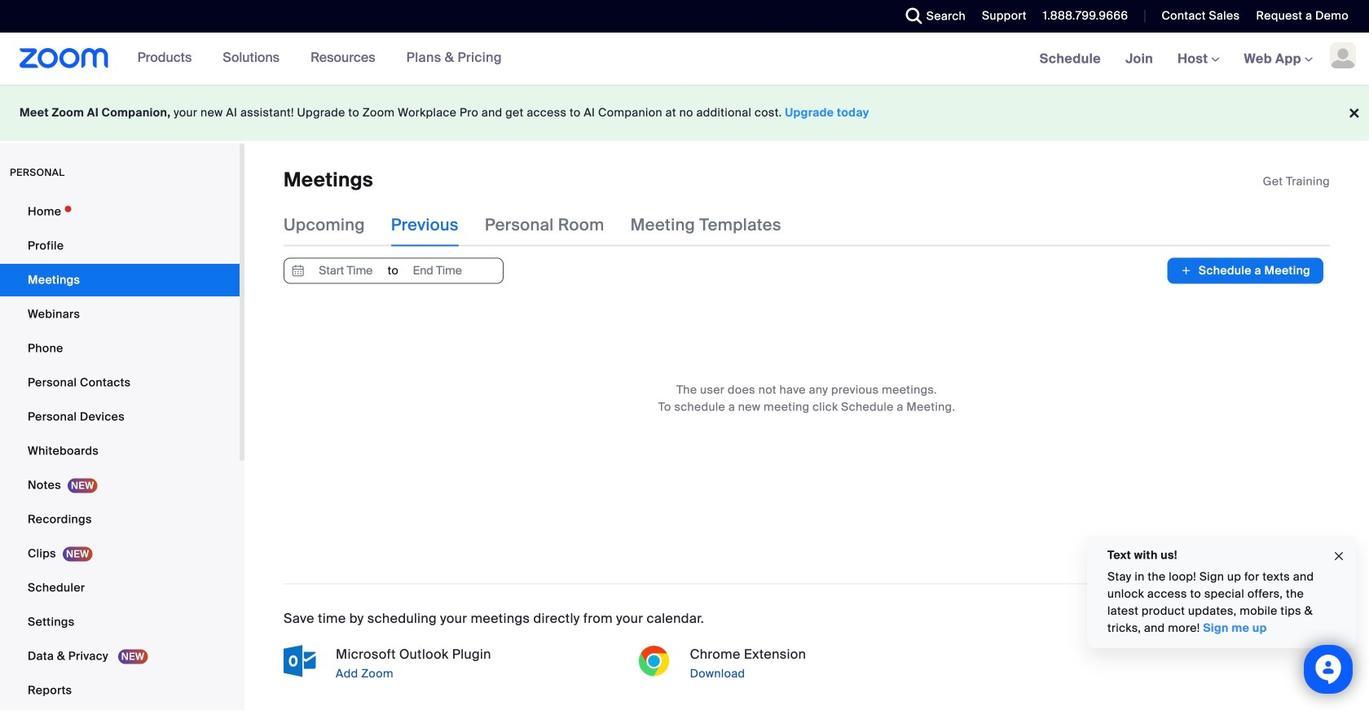 Task type: vqa. For each thing, say whether or not it's contained in the screenshot.
'date' icon
yes



Task type: describe. For each thing, give the bounding box(es) containing it.
Date Range Picker End field
[[400, 259, 475, 283]]

product information navigation
[[109, 33, 514, 85]]

close image
[[1333, 548, 1346, 566]]

tabs of meeting tab list
[[284, 204, 808, 247]]



Task type: locate. For each thing, give the bounding box(es) containing it.
banner
[[0, 33, 1370, 86]]

footer
[[0, 85, 1370, 141]]

date image
[[289, 259, 308, 283]]

profile picture image
[[1330, 42, 1357, 68]]

meetings navigation
[[1028, 33, 1370, 86]]

zoom logo image
[[20, 48, 109, 68]]

Date Range Picker Start field
[[308, 259, 384, 283]]

personal menu menu
[[0, 196, 240, 709]]

application
[[1263, 174, 1330, 190]]

add image
[[1181, 263, 1193, 279]]



